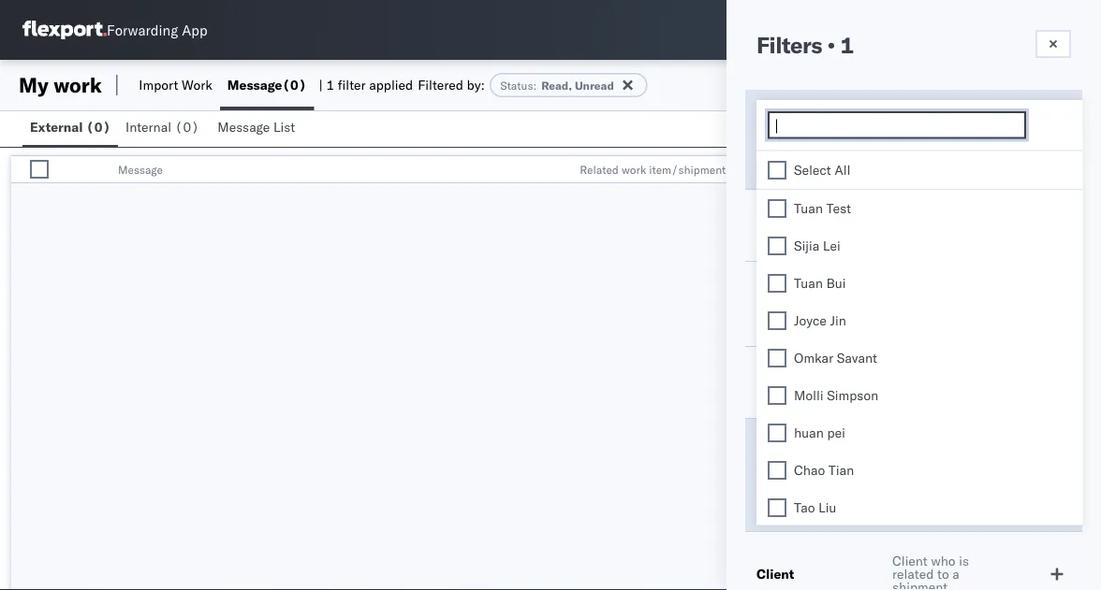 Task type: vqa. For each thing, say whether or not it's contained in the screenshot.
Status for Status of the messages
yes



Task type: describe. For each thing, give the bounding box(es) containing it.
:
[[533, 78, 537, 92]]

molli
[[794, 387, 824, 404]]

pei
[[827, 425, 845, 441]]

internal
[[126, 119, 171, 135]]

recipient
[[757, 453, 816, 470]]

to
[[937, 567, 949, 583]]

os
[[1048, 23, 1066, 37]]

tao liu
[[794, 500, 837, 516]]

jin
[[830, 312, 846, 329]]

status : read, unread
[[500, 78, 614, 92]]

1 resize handle column header from the left
[[49, 156, 71, 184]]

joyce jin
[[794, 312, 846, 329]]

forwarding app
[[107, 21, 208, 39]]

huan pei
[[794, 425, 845, 441]]

external (0)
[[30, 119, 111, 135]]

a
[[953, 567, 960, 583]]

external
[[30, 119, 83, 135]]

(0) for external (0)
[[86, 119, 111, 135]]

tao
[[794, 500, 815, 516]]

work for my
[[54, 72, 102, 98]]

party
[[811, 217, 845, 234]]

1 vertical spatial 1
[[326, 77, 334, 93]]

•
[[827, 31, 835, 59]]

chao tian
[[794, 462, 854, 479]]

who
[[931, 553, 956, 570]]

status for status 2
[[770, 155, 808, 172]]

tian
[[829, 462, 854, 479]]

by:
[[467, 77, 485, 93]]

flexport. image
[[22, 21, 107, 39]]

| 1 filter applied filtered by:
[[319, 77, 485, 93]]

resize handle column header for client
[[948, 156, 970, 184]]

internal (0) button
[[118, 111, 210, 147]]

sijia
[[794, 237, 820, 254]]

(0) for message (0)
[[282, 77, 307, 93]]

internal (0)
[[126, 119, 199, 135]]

tuan for tuan bui
[[794, 275, 823, 291]]

all
[[835, 162, 851, 178]]

filter
[[338, 77, 366, 93]]

related
[[580, 162, 619, 177]]

filtered
[[418, 77, 463, 93]]

import
[[139, 77, 178, 93]]

my
[[19, 72, 49, 98]]

client left 2
[[780, 162, 810, 177]]

chao
[[794, 462, 825, 479]]

client down tao
[[757, 567, 794, 583]]

resize handle column header for message
[[548, 156, 571, 184]]

sijia lei
[[794, 237, 841, 254]]

list box containing select all
[[757, 151, 1083, 591]]

status of the messages
[[892, 111, 969, 140]]

select all
[[794, 162, 851, 178]]

tuan test
[[794, 200, 851, 216]]

applied
[[369, 77, 413, 93]]

unread
[[575, 78, 614, 92]]

import work button
[[131, 60, 220, 111]]

app
[[182, 21, 208, 39]]



Task type: locate. For each thing, give the bounding box(es) containing it.
huan
[[794, 425, 824, 441]]

client inside client who is related to a shipment
[[892, 553, 928, 570]]

2 resize handle column header from the left
[[548, 156, 571, 184]]

resize handle column header for related work item/shipment
[[748, 156, 770, 184]]

filters • 1
[[757, 31, 854, 59]]

lei
[[823, 237, 841, 254]]

0 horizontal spatial (0)
[[86, 119, 111, 135]]

reason
[[757, 296, 803, 312]]

message down "internal"
[[118, 162, 163, 177]]

0 vertical spatial message
[[227, 77, 282, 93]]

related
[[892, 567, 934, 583]]

shipment
[[892, 580, 948, 591]]

status left 2
[[770, 155, 808, 172]]

(0)
[[282, 77, 307, 93], [86, 119, 111, 135], [175, 119, 199, 135]]

1 right the | at the top left
[[326, 77, 334, 93]]

1 horizontal spatial (0)
[[175, 119, 199, 135]]

status
[[500, 78, 533, 92], [892, 111, 931, 127], [757, 117, 797, 133], [770, 155, 808, 172]]

status for status
[[757, 117, 797, 133]]

the
[[949, 111, 969, 127]]

0 horizontal spatial 1
[[326, 77, 334, 93]]

message for list
[[218, 119, 270, 135]]

message for (0)
[[227, 77, 282, 93]]

(0) for internal (0)
[[175, 119, 199, 135]]

resize handle column header left select
[[748, 156, 770, 184]]

filters
[[757, 31, 822, 59]]

message inside button
[[218, 119, 270, 135]]

resize handle column header for actions
[[1068, 156, 1090, 184]]

1
[[840, 31, 854, 59], [326, 77, 334, 93]]

status for status : read, unread
[[500, 78, 533, 92]]

2 vertical spatial message
[[118, 162, 163, 177]]

(0) left the | at the top left
[[282, 77, 307, 93]]

message list button
[[210, 111, 306, 147]]

status left of
[[892, 111, 931, 127]]

joyce
[[794, 312, 827, 329]]

work for related
[[622, 162, 646, 177]]

simpson
[[827, 387, 879, 404]]

1 right •
[[840, 31, 854, 59]]

message
[[227, 77, 282, 93], [218, 119, 270, 135], [118, 162, 163, 177]]

None text field
[[893, 16, 923, 44], [774, 118, 1025, 134], [893, 16, 923, 44], [774, 118, 1025, 134]]

1 vertical spatial message
[[218, 119, 270, 135]]

work up the external (0)
[[54, 72, 102, 98]]

forwarding app link
[[22, 21, 208, 39]]

client up shipment
[[892, 553, 928, 570]]

resize handle column header down external (0) button
[[49, 156, 71, 184]]

(0) right external
[[86, 119, 111, 135]]

messages
[[892, 124, 951, 140]]

my work
[[19, 72, 102, 98]]

client
[[780, 162, 810, 177], [892, 553, 928, 570], [757, 567, 794, 583]]

status left 'read,'
[[500, 78, 533, 92]]

sending
[[757, 217, 808, 234]]

work right the related
[[622, 162, 646, 177]]

message up message list on the left top of the page
[[227, 77, 282, 93]]

sending party
[[757, 217, 845, 234]]

client who is related to a shipment
[[892, 553, 969, 591]]

resize handle column header
[[49, 156, 71, 184], [548, 156, 571, 184], [748, 156, 770, 184], [948, 156, 970, 184], [1068, 156, 1090, 184]]

1 horizontal spatial 1
[[840, 31, 854, 59]]

actions
[[980, 162, 1018, 177]]

2
[[816, 155, 824, 172]]

0 vertical spatial work
[[54, 72, 102, 98]]

0 vertical spatial tuan
[[794, 200, 823, 216]]

forwarding
[[107, 21, 178, 39]]

None checkbox
[[30, 160, 49, 179], [768, 161, 787, 179], [768, 349, 787, 368], [768, 386, 787, 405], [30, 160, 49, 179], [768, 161, 787, 179], [768, 349, 787, 368], [768, 386, 787, 405]]

select
[[794, 162, 831, 178]]

bui
[[827, 275, 846, 291]]

2 horizontal spatial (0)
[[282, 77, 307, 93]]

tuan
[[794, 200, 823, 216], [794, 275, 823, 291]]

status up status 2
[[757, 117, 797, 133]]

5 resize handle column header from the left
[[1068, 156, 1090, 184]]

status inside status of the messages
[[892, 111, 931, 127]]

list
[[273, 119, 295, 135]]

list box
[[757, 151, 1083, 591]]

None checkbox
[[768, 199, 787, 218], [768, 236, 787, 255], [768, 274, 787, 293], [768, 311, 787, 330], [768, 424, 787, 442], [768, 461, 787, 480], [768, 499, 787, 517], [768, 199, 787, 218], [768, 236, 787, 255], [768, 274, 787, 293], [768, 311, 787, 330], [768, 424, 787, 442], [768, 461, 787, 480], [768, 499, 787, 517]]

resize handle column header right actions
[[1068, 156, 1090, 184]]

status for status of the messages
[[892, 111, 931, 127]]

tuan bui
[[794, 275, 846, 291]]

of
[[934, 111, 946, 127]]

molli simpson
[[794, 387, 879, 404]]

|
[[319, 77, 323, 93]]

is
[[959, 553, 969, 570]]

tuan left bui
[[794, 275, 823, 291]]

sender
[[757, 375, 801, 391]]

1 vertical spatial tuan
[[794, 275, 823, 291]]

related work item/shipment
[[580, 162, 726, 177]]

savant
[[837, 350, 877, 366]]

4 resize handle column header from the left
[[948, 156, 970, 184]]

0 horizontal spatial work
[[54, 72, 102, 98]]

resize handle column header left actions
[[948, 156, 970, 184]]

work
[[182, 77, 212, 93]]

liu
[[819, 500, 837, 516]]

tuan for tuan test
[[794, 200, 823, 216]]

1 vertical spatial work
[[622, 162, 646, 177]]

message list
[[218, 119, 295, 135]]

import work
[[139, 77, 212, 93]]

external (0) button
[[22, 111, 118, 147]]

os button
[[1036, 8, 1079, 52]]

omkar savant
[[794, 350, 877, 366]]

message left list
[[218, 119, 270, 135]]

read,
[[541, 78, 572, 92]]

3 resize handle column header from the left
[[748, 156, 770, 184]]

resize handle column header left the related
[[548, 156, 571, 184]]

tuan up 'sending party'
[[794, 200, 823, 216]]

message (0)
[[227, 77, 307, 93]]

item/shipment
[[649, 162, 726, 177]]

status 2
[[770, 155, 824, 172]]

work
[[54, 72, 102, 98], [622, 162, 646, 177]]

2 tuan from the top
[[794, 275, 823, 291]]

1 horizontal spatial work
[[622, 162, 646, 177]]

test
[[827, 200, 851, 216]]

omkar
[[794, 350, 834, 366]]

1 tuan from the top
[[794, 200, 823, 216]]

(0) right "internal"
[[175, 119, 199, 135]]

0 vertical spatial 1
[[840, 31, 854, 59]]



